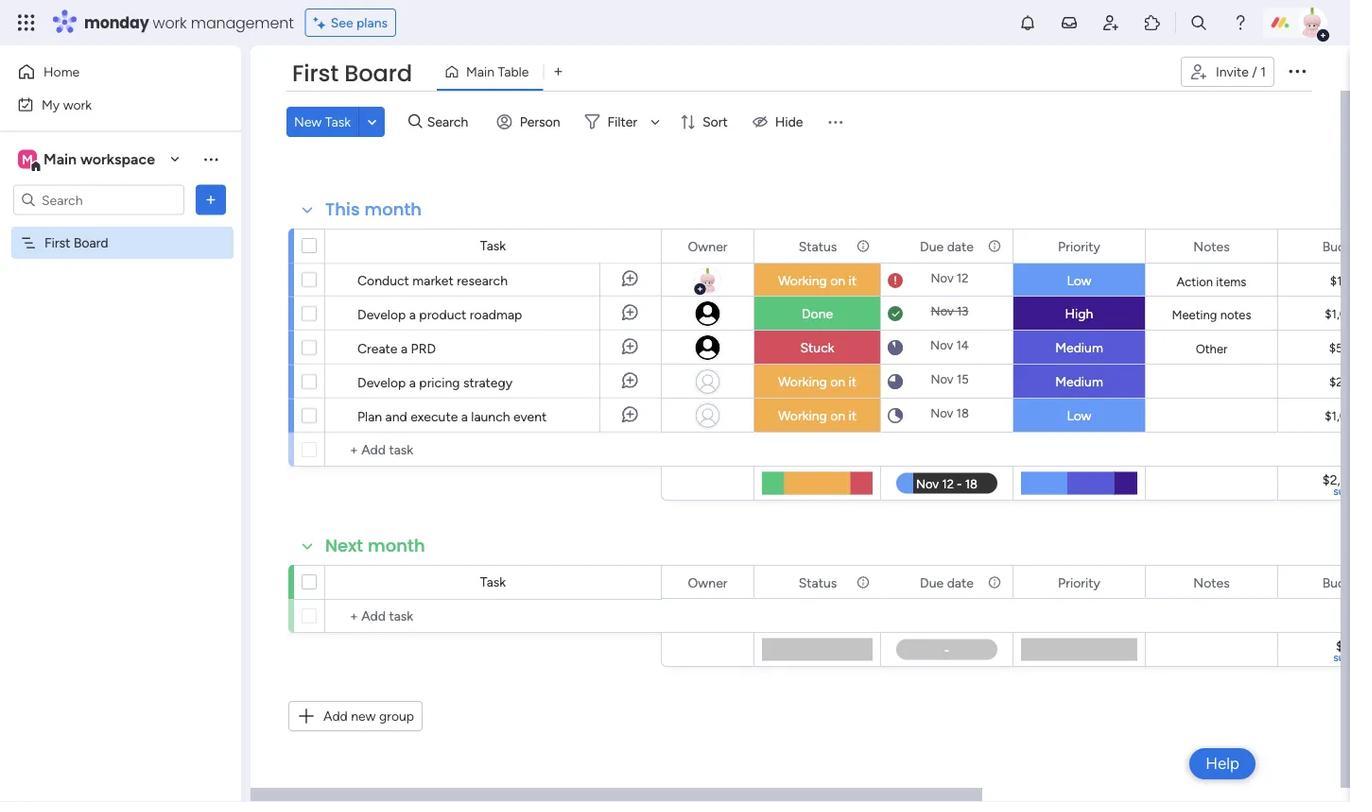 Task type: vqa. For each thing, say whether or not it's contained in the screenshot.
first Public Board image from the bottom of the page
no



Task type: locate. For each thing, give the bounding box(es) containing it.
1 vertical spatial notes field
[[1189, 573, 1235, 593]]

1 notes from the top
[[1194, 238, 1230, 254]]

option
[[0, 226, 241, 230]]

apps image
[[1143, 13, 1162, 32]]

0 vertical spatial month
[[364, 198, 422, 222]]

nov for nov 13
[[931, 304, 954, 319]]

first board down search in workspace field
[[44, 235, 108, 251]]

hide button
[[745, 107, 815, 137]]

first board inside 'list box'
[[44, 235, 108, 251]]

medium
[[1055, 340, 1103, 356], [1055, 374, 1103, 390]]

2 vertical spatial working on it
[[778, 408, 857, 424]]

None field
[[1318, 236, 1350, 257], [1318, 573, 1350, 593], [1318, 236, 1350, 257], [1318, 573, 1350, 593]]

0 vertical spatial it
[[849, 273, 857, 289]]

nov 15
[[931, 372, 969, 387]]

a for prd
[[401, 340, 408, 356]]

1 horizontal spatial first board
[[292, 58, 412, 89]]

next month
[[325, 534, 425, 558]]

2 due from the top
[[920, 575, 944, 591]]

notes
[[1194, 238, 1230, 254], [1194, 575, 1230, 591]]

1 vertical spatial status field
[[794, 573, 842, 593]]

nov for nov 12
[[931, 271, 954, 286]]

1 develop from the top
[[357, 306, 406, 322]]

1 horizontal spatial first
[[292, 58, 339, 89]]

3 working from the top
[[778, 408, 827, 424]]

0 vertical spatial first
[[292, 58, 339, 89]]

0 vertical spatial notes field
[[1189, 236, 1235, 257]]

1 vertical spatial develop
[[357, 374, 406, 391]]

task
[[325, 114, 351, 130], [480, 238, 506, 254], [480, 574, 506, 591]]

due date field up nov 12
[[915, 236, 979, 257]]

new task button
[[287, 107, 358, 137]]

nov left 15
[[931, 372, 954, 387]]

nov 13
[[931, 304, 969, 319]]

0 horizontal spatial main
[[43, 150, 77, 168]]

a for product
[[409, 306, 416, 322]]

4 nov from the top
[[931, 372, 954, 387]]

0 vertical spatial medium
[[1055, 340, 1103, 356]]

due date right column information icon
[[920, 575, 974, 591]]

board down search in workspace field
[[74, 235, 108, 251]]

nov for nov 15
[[931, 372, 954, 387]]

task right new
[[325, 114, 351, 130]]

working on it
[[778, 273, 857, 289], [778, 374, 857, 390], [778, 408, 857, 424]]

create
[[357, 340, 398, 356]]

sum inside $2,80 sum
[[1333, 485, 1350, 498]]

a left pricing
[[409, 374, 416, 391]]

nov 12
[[931, 271, 969, 286]]

1 due date from the top
[[920, 238, 974, 254]]

0 vertical spatial due
[[920, 238, 944, 254]]

1 vertical spatial $1,00
[[1325, 409, 1350, 424]]

$2,80
[[1323, 472, 1350, 488]]

pricing
[[419, 374, 460, 391]]

task inside button
[[325, 114, 351, 130]]

month right this
[[364, 198, 422, 222]]

3 working on it from the top
[[778, 408, 857, 424]]

1 owner from the top
[[688, 238, 728, 254]]

1 vertical spatial board
[[74, 235, 108, 251]]

my work
[[42, 96, 92, 113]]

1 sum from the top
[[1333, 485, 1350, 498]]

due date field right column information icon
[[915, 573, 979, 593]]

Notes field
[[1189, 236, 1235, 257], [1189, 573, 1235, 593]]

2 due date from the top
[[920, 575, 974, 591]]

2 vertical spatial working
[[778, 408, 827, 424]]

first board
[[292, 58, 412, 89], [44, 235, 108, 251]]

0 vertical spatial status
[[799, 238, 837, 254]]

a left product
[[409, 306, 416, 322]]

main inside button
[[466, 64, 495, 80]]

1 due from the top
[[920, 238, 944, 254]]

work
[[153, 12, 187, 33], [63, 96, 92, 113]]

main table
[[466, 64, 529, 80]]

0 vertical spatial board
[[344, 58, 412, 89]]

column information image for second due date field from the top
[[987, 575, 1002, 591]]

notifications image
[[1018, 13, 1037, 32]]

Next month field
[[321, 534, 430, 559]]

Owner field
[[683, 236, 732, 257], [683, 573, 732, 593]]

column information image for 2nd status "field" from the bottom
[[856, 239, 871, 254]]

1 vertical spatial date
[[947, 575, 974, 591]]

sum for $2,80
[[1333, 485, 1350, 498]]

3 on from the top
[[830, 408, 845, 424]]

1 vertical spatial first board
[[44, 235, 108, 251]]

1 vertical spatial working on it
[[778, 374, 857, 390]]

1 vertical spatial working
[[778, 374, 827, 390]]

0 vertical spatial task
[[325, 114, 351, 130]]

2 owner from the top
[[688, 575, 728, 591]]

0 horizontal spatial board
[[74, 235, 108, 251]]

main for main table
[[466, 64, 495, 80]]

sort button
[[672, 107, 739, 137]]

1 status from the top
[[799, 238, 837, 254]]

2 sum from the top
[[1333, 651, 1350, 665]]

ruby anderson image
[[1297, 8, 1328, 38]]

due up nov 12
[[920, 238, 944, 254]]

month inside field
[[364, 198, 422, 222]]

owner
[[688, 238, 728, 254], [688, 575, 728, 591]]

task for this month
[[480, 238, 506, 254]]

2 date from the top
[[947, 575, 974, 591]]

filter button
[[577, 107, 667, 137]]

1 medium from the top
[[1055, 340, 1103, 356]]

main right workspace icon
[[43, 150, 77, 168]]

status for 2nd status "field" from the bottom
[[799, 238, 837, 254]]

other
[[1196, 341, 1228, 356]]

hide
[[775, 114, 803, 130]]

work inside button
[[63, 96, 92, 113]]

nov for nov 14
[[931, 338, 953, 353]]

month
[[364, 198, 422, 222], [368, 534, 425, 558]]

board
[[344, 58, 412, 89], [74, 235, 108, 251]]

2 vertical spatial on
[[830, 408, 845, 424]]

status field left column information icon
[[794, 573, 842, 593]]

develop for develop a product roadmap
[[357, 306, 406, 322]]

1 vertical spatial main
[[43, 150, 77, 168]]

0 vertical spatial priority
[[1058, 238, 1101, 254]]

a
[[409, 306, 416, 322], [401, 340, 408, 356], [409, 374, 416, 391], [461, 408, 468, 425]]

0 vertical spatial working on it
[[778, 273, 857, 289]]

1 horizontal spatial main
[[466, 64, 495, 80]]

working for develop a pricing strategy
[[778, 374, 827, 390]]

due date for 2nd due date field from the bottom
[[920, 238, 974, 254]]

/
[[1252, 64, 1257, 80]]

priority
[[1058, 238, 1101, 254], [1058, 575, 1101, 591]]

$1,00
[[1325, 307, 1350, 322], [1325, 409, 1350, 424]]

2 working on it from the top
[[778, 374, 857, 390]]

0 vertical spatial low
[[1067, 273, 1092, 289]]

2 due date field from the top
[[915, 573, 979, 593]]

$0 sum
[[1333, 638, 1350, 665]]

stuck
[[800, 340, 835, 356]]

due for 2nd due date field from the bottom
[[920, 238, 944, 254]]

notes for second notes field from the bottom of the page
[[1194, 238, 1230, 254]]

5 nov from the top
[[931, 406, 953, 421]]

1 priority field from the top
[[1053, 236, 1105, 257]]

1 vertical spatial status
[[799, 575, 837, 591]]

Due date field
[[915, 236, 979, 257], [915, 573, 979, 593]]

nov left '14'
[[931, 338, 953, 353]]

1 vertical spatial work
[[63, 96, 92, 113]]

1 vertical spatial due date field
[[915, 573, 979, 593]]

2 medium from the top
[[1055, 374, 1103, 390]]

first board down see plans button
[[292, 58, 412, 89]]

nov 14
[[931, 338, 969, 353]]

Priority field
[[1053, 236, 1105, 257], [1053, 573, 1105, 593]]

this
[[325, 198, 360, 222]]

1 vertical spatial month
[[368, 534, 425, 558]]

2 vertical spatial task
[[480, 574, 506, 591]]

column information image
[[856, 239, 871, 254], [987, 239, 1002, 254], [987, 575, 1002, 591]]

nov left 12
[[931, 271, 954, 286]]

month inside field
[[368, 534, 425, 558]]

search everything image
[[1190, 13, 1208, 32]]

1 horizontal spatial work
[[153, 12, 187, 33]]

1 vertical spatial first
[[44, 235, 70, 251]]

date
[[947, 238, 974, 254], [947, 575, 974, 591]]

0 horizontal spatial work
[[63, 96, 92, 113]]

develop a pricing strategy
[[357, 374, 513, 391]]

status field up done
[[794, 236, 842, 257]]

monday
[[84, 12, 149, 33]]

1 vertical spatial owner field
[[683, 573, 732, 593]]

1 horizontal spatial board
[[344, 58, 412, 89]]

Status field
[[794, 236, 842, 257], [794, 573, 842, 593]]

due for second due date field from the top
[[920, 575, 944, 591]]

0 vertical spatial owner field
[[683, 236, 732, 257]]

strategy
[[463, 374, 513, 391]]

0 vertical spatial notes
[[1194, 238, 1230, 254]]

2 on from the top
[[830, 374, 845, 390]]

$1,00 down $20 at the right top of page
[[1325, 409, 1350, 424]]

main left the table
[[466, 64, 495, 80]]

1 vertical spatial task
[[480, 238, 506, 254]]

0 horizontal spatial first board
[[44, 235, 108, 251]]

conduct market research
[[357, 272, 508, 288]]

1 vertical spatial sum
[[1333, 651, 1350, 665]]

working
[[778, 273, 827, 289], [778, 374, 827, 390], [778, 408, 827, 424]]

on
[[830, 273, 845, 289], [830, 374, 845, 390], [830, 408, 845, 424]]

0 vertical spatial develop
[[357, 306, 406, 322]]

due date
[[920, 238, 974, 254], [920, 575, 974, 591]]

2 develop from the top
[[357, 374, 406, 391]]

work right monday
[[153, 12, 187, 33]]

working on it for plan and execute a launch event
[[778, 408, 857, 424]]

1 vertical spatial on
[[830, 374, 845, 390]]

develop
[[357, 306, 406, 322], [357, 374, 406, 391]]

it
[[849, 273, 857, 289], [849, 374, 857, 390], [849, 408, 857, 424]]

0 vertical spatial priority field
[[1053, 236, 1105, 257]]

see plans
[[331, 15, 388, 31]]

done
[[802, 306, 833, 322]]

1 vertical spatial owner
[[688, 575, 728, 591]]

working on it for develop a pricing strategy
[[778, 374, 857, 390]]

first down search in workspace field
[[44, 235, 70, 251]]

a left the 'prd'
[[401, 340, 408, 356]]

task up research
[[480, 238, 506, 254]]

board up angle down image
[[344, 58, 412, 89]]

invite
[[1216, 64, 1249, 80]]

1 vertical spatial notes
[[1194, 575, 1230, 591]]

0 vertical spatial sum
[[1333, 485, 1350, 498]]

3 nov from the top
[[931, 338, 953, 353]]

2 status from the top
[[799, 575, 837, 591]]

0 vertical spatial on
[[830, 273, 845, 289]]

add new group button
[[288, 702, 423, 732]]

1 priority from the top
[[1058, 238, 1101, 254]]

month right next
[[368, 534, 425, 558]]

1 vertical spatial medium
[[1055, 374, 1103, 390]]

develop down create
[[357, 374, 406, 391]]

meeting
[[1172, 307, 1217, 322]]

nov
[[931, 271, 954, 286], [931, 304, 954, 319], [931, 338, 953, 353], [931, 372, 954, 387], [931, 406, 953, 421]]

Search in workspace field
[[40, 189, 158, 211]]

0 vertical spatial work
[[153, 12, 187, 33]]

invite / 1
[[1216, 64, 1266, 80]]

0 vertical spatial owner
[[688, 238, 728, 254]]

0 vertical spatial working
[[778, 273, 827, 289]]

2 notes field from the top
[[1189, 573, 1235, 593]]

1 vertical spatial it
[[849, 374, 857, 390]]

due date up nov 12
[[920, 238, 974, 254]]

$1,00 down $100
[[1325, 307, 1350, 322]]

2 it from the top
[[849, 374, 857, 390]]

due right column information icon
[[920, 575, 944, 591]]

0 vertical spatial main
[[466, 64, 495, 80]]

create a prd
[[357, 340, 436, 356]]

notes for first notes field from the bottom of the page
[[1194, 575, 1230, 591]]

task up + add task text field
[[480, 574, 506, 591]]

1 owner field from the top
[[683, 236, 732, 257]]

prd
[[411, 340, 436, 356]]

status up done
[[799, 238, 837, 254]]

filter
[[608, 114, 637, 130]]

2 nov from the top
[[931, 304, 954, 319]]

12
[[957, 271, 969, 286]]

+ Add task text field
[[335, 605, 652, 628]]

sum
[[1333, 485, 1350, 498], [1333, 651, 1350, 665]]

1 vertical spatial priority field
[[1053, 573, 1105, 593]]

0 horizontal spatial first
[[44, 235, 70, 251]]

0 vertical spatial first board
[[292, 58, 412, 89]]

add
[[323, 709, 348, 725]]

0 vertical spatial $1,00
[[1325, 307, 1350, 322]]

1 vertical spatial due date
[[920, 575, 974, 591]]

first up new task
[[292, 58, 339, 89]]

develop down conduct
[[357, 306, 406, 322]]

nov left 18
[[931, 406, 953, 421]]

2 vertical spatial it
[[849, 408, 857, 424]]

3 it from the top
[[849, 408, 857, 424]]

a left the launch
[[461, 408, 468, 425]]

work for my
[[63, 96, 92, 113]]

main inside workspace selection element
[[43, 150, 77, 168]]

conduct
[[357, 272, 409, 288]]

$100
[[1330, 274, 1350, 289]]

1 nov from the top
[[931, 271, 954, 286]]

0 vertical spatial status field
[[794, 236, 842, 257]]

v2 search image
[[409, 111, 422, 133]]

0 vertical spatial date
[[947, 238, 974, 254]]

first
[[292, 58, 339, 89], [44, 235, 70, 251]]

select product image
[[17, 13, 36, 32]]

2 owner field from the top
[[683, 573, 732, 593]]

work right my
[[63, 96, 92, 113]]

event
[[513, 408, 547, 425]]

1 vertical spatial low
[[1067, 408, 1092, 424]]

first board inside field
[[292, 58, 412, 89]]

0 vertical spatial due date field
[[915, 236, 979, 257]]

nov left 13
[[931, 304, 954, 319]]

status left column information icon
[[799, 575, 837, 591]]

0 vertical spatial due date
[[920, 238, 974, 254]]

1 vertical spatial due
[[920, 575, 944, 591]]

1 vertical spatial priority
[[1058, 575, 1101, 591]]

2 notes from the top
[[1194, 575, 1230, 591]]

2 working from the top
[[778, 374, 827, 390]]

work for monday
[[153, 12, 187, 33]]

due date for second due date field from the top
[[920, 575, 974, 591]]



Task type: describe. For each thing, give the bounding box(es) containing it.
first inside 'list box'
[[44, 235, 70, 251]]

options image
[[201, 191, 220, 209]]

1 notes field from the top
[[1189, 236, 1235, 257]]

inbox image
[[1060, 13, 1079, 32]]

invite / 1 button
[[1181, 57, 1275, 87]]

status for first status "field" from the bottom of the page
[[799, 575, 837, 591]]

month for this month
[[364, 198, 422, 222]]

my
[[42, 96, 60, 113]]

main table button
[[437, 57, 543, 87]]

and
[[385, 408, 407, 425]]

First Board field
[[287, 58, 417, 90]]

high
[[1065, 306, 1093, 322]]

2 status field from the top
[[794, 573, 842, 593]]

person
[[520, 114, 560, 130]]

working for plan and execute a launch event
[[778, 408, 827, 424]]

15
[[957, 372, 969, 387]]

column information image
[[856, 575, 871, 591]]

2 $1,00 from the top
[[1325, 409, 1350, 424]]

nov 18
[[931, 406, 969, 421]]

help
[[1206, 755, 1240, 774]]

owner for 1st owner field from the top
[[688, 238, 728, 254]]

management
[[191, 12, 294, 33]]

1 working on it from the top
[[778, 273, 857, 289]]

plan
[[357, 408, 382, 425]]

angle down image
[[368, 115, 377, 129]]

owner for 2nd owner field from the top of the page
[[688, 575, 728, 591]]

$2,80 sum
[[1323, 472, 1350, 498]]

month for next month
[[368, 534, 425, 558]]

help button
[[1190, 749, 1256, 780]]

options image
[[1286, 59, 1309, 82]]

workspace options image
[[201, 150, 220, 169]]

new
[[294, 114, 322, 130]]

v2 overdue deadline image
[[888, 272, 903, 290]]

action
[[1177, 274, 1213, 289]]

Search field
[[422, 109, 479, 135]]

home button
[[11, 57, 203, 87]]

1 date from the top
[[947, 238, 974, 254]]

a for pricing
[[409, 374, 416, 391]]

group
[[379, 709, 414, 725]]

2 low from the top
[[1067, 408, 1092, 424]]

board inside 'list box'
[[74, 235, 108, 251]]

add view image
[[554, 65, 562, 79]]

notes
[[1220, 307, 1251, 322]]

execute
[[411, 408, 458, 425]]

first board list box
[[0, 223, 241, 514]]

1 working from the top
[[778, 273, 827, 289]]

workspace
[[80, 150, 155, 168]]

$0
[[1336, 638, 1350, 654]]

1
[[1261, 64, 1266, 80]]

$20
[[1329, 375, 1350, 390]]

my work button
[[11, 89, 203, 120]]

this month
[[325, 198, 422, 222]]

m
[[22, 151, 33, 167]]

arrow down image
[[644, 111, 667, 133]]

roadmap
[[470, 306, 522, 322]]

+ Add task text field
[[335, 439, 652, 461]]

add new group
[[323, 709, 414, 725]]

menu image
[[826, 113, 845, 131]]

research
[[457, 272, 508, 288]]

sort
[[703, 114, 728, 130]]

main workspace
[[43, 150, 155, 168]]

invite members image
[[1102, 13, 1121, 32]]

column information image for 2nd due date field from the bottom
[[987, 239, 1002, 254]]

v2 done deadline image
[[888, 305, 903, 323]]

main for main workspace
[[43, 150, 77, 168]]

1 due date field from the top
[[915, 236, 979, 257]]

plan and execute a launch event
[[357, 408, 547, 425]]

market
[[413, 272, 454, 288]]

see plans button
[[305, 9, 396, 37]]

1 $1,00 from the top
[[1325, 307, 1350, 322]]

action items
[[1177, 274, 1247, 289]]

nov for nov 18
[[931, 406, 953, 421]]

14
[[956, 338, 969, 353]]

develop a product roadmap
[[357, 306, 522, 322]]

on for develop a pricing strategy
[[830, 374, 845, 390]]

workspace selection element
[[18, 148, 158, 173]]

1 low from the top
[[1067, 273, 1092, 289]]

monday work management
[[84, 12, 294, 33]]

1 it from the top
[[849, 273, 857, 289]]

1 status field from the top
[[794, 236, 842, 257]]

new
[[351, 709, 376, 725]]

new task
[[294, 114, 351, 130]]

13
[[957, 304, 969, 319]]

2 priority from the top
[[1058, 575, 1101, 591]]

workspace image
[[18, 149, 37, 170]]

person button
[[490, 107, 572, 137]]

launch
[[471, 408, 510, 425]]

1 on from the top
[[830, 273, 845, 289]]

home
[[43, 64, 80, 80]]

board inside field
[[344, 58, 412, 89]]

table
[[498, 64, 529, 80]]

task for next month
[[480, 574, 506, 591]]

meeting notes
[[1172, 307, 1251, 322]]

on for plan and execute a launch event
[[830, 408, 845, 424]]

first inside field
[[292, 58, 339, 89]]

see
[[331, 15, 353, 31]]

next
[[325, 534, 363, 558]]

product
[[419, 306, 466, 322]]

plans
[[357, 15, 388, 31]]

2 priority field from the top
[[1053, 573, 1105, 593]]

sum for $0
[[1333, 651, 1350, 665]]

develop for develop a pricing strategy
[[357, 374, 406, 391]]

items
[[1216, 274, 1247, 289]]

This month field
[[321, 198, 427, 222]]

18
[[956, 406, 969, 421]]

it for develop a pricing strategy
[[849, 374, 857, 390]]

help image
[[1231, 13, 1250, 32]]

it for plan and execute a launch event
[[849, 408, 857, 424]]

$50
[[1329, 341, 1350, 356]]



